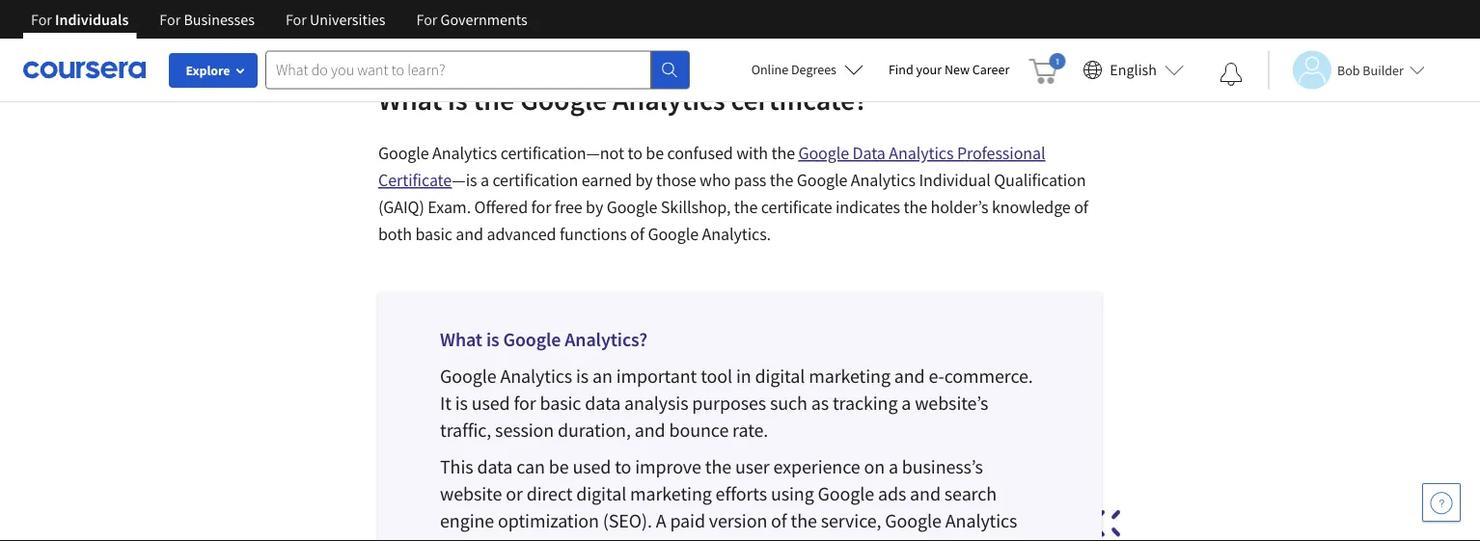 Task type: locate. For each thing, give the bounding box(es) containing it.
analytics down what is google analytics?
[[500, 364, 572, 388]]

skillshop,
[[661, 196, 731, 218]]

0 vertical spatial what
[[378, 81, 442, 117]]

by right free
[[586, 196, 603, 218]]

1 horizontal spatial of
[[771, 509, 787, 533]]

1 vertical spatial basic
[[540, 391, 581, 415]]

google down a
[[631, 536, 687, 541]]

what
[[378, 81, 442, 117], [440, 328, 482, 352]]

digital up such
[[755, 364, 805, 388]]

to inside this data can be used to improve the user experience on a business's website or direct digital marketing efforts using google ads and search engine optimization (seo). a paid version of the service, google analytics 360, provides advanced google analytics features like more detailed d
[[615, 455, 631, 479]]

digital
[[755, 364, 805, 388], [576, 482, 626, 506]]

rate.
[[733, 418, 768, 442]]

1 vertical spatial for
[[514, 391, 536, 415]]

coursera image
[[23, 54, 146, 85]]

1 horizontal spatial basic
[[540, 391, 581, 415]]

for for businesses
[[160, 10, 181, 29]]

a right tracking
[[902, 391, 911, 415]]

analytics inside this data can be used to improve the user experience on a business's website or direct digital marketing efforts using google ads and search engine optimization (seo). a paid version of the service, google analytics 360, provides advanced google analytics features like more detailed d
[[945, 509, 1017, 533]]

for up session
[[514, 391, 536, 415]]

individuals
[[55, 10, 129, 29]]

be up those
[[646, 142, 664, 164]]

of inside this data can be used to improve the user experience on a business's website or direct digital marketing efforts using google ads and search engine optimization (seo). a paid version of the service, google analytics 360, provides advanced google analytics features like more detailed d
[[771, 509, 787, 533]]

what up it
[[440, 328, 482, 352]]

certificate?
[[731, 81, 867, 117]]

the right 'with'
[[771, 142, 795, 164]]

for governments
[[416, 10, 527, 29]]

exam.
[[428, 196, 471, 218]]

service,
[[821, 509, 881, 533]]

builder
[[1363, 61, 1404, 79]]

marketing down improve on the bottom
[[630, 482, 712, 506]]

1 vertical spatial digital
[[576, 482, 626, 506]]

for for individuals
[[31, 10, 52, 29]]

for left universities
[[286, 10, 307, 29]]

2 horizontal spatial a
[[902, 391, 911, 415]]

0 vertical spatial marketing
[[809, 364, 891, 388]]

advanced down (seo).
[[550, 536, 627, 541]]

a right '—is'
[[480, 169, 489, 191]]

important
[[616, 364, 697, 388]]

0 vertical spatial advanced
[[487, 223, 556, 245]]

online degrees button
[[736, 48, 879, 91]]

and down business's
[[910, 482, 941, 506]]

features
[[766, 536, 831, 541]]

google up it
[[440, 364, 497, 388]]

for for governments
[[416, 10, 438, 29]]

0 horizontal spatial a
[[480, 169, 489, 191]]

advanced inside this data can be used to improve the user experience on a business's website or direct digital marketing efforts using google ads and search engine optimization (seo). a paid version of the service, google analytics 360, provides advanced google analytics features like more detailed d
[[550, 536, 627, 541]]

what is the google analytics certificate?
[[378, 81, 873, 117]]

analytics down search
[[945, 509, 1017, 533]]

the left user
[[705, 455, 731, 479]]

the up 'certificate'
[[770, 169, 793, 191]]

1 vertical spatial advanced
[[550, 536, 627, 541]]

user
[[735, 455, 770, 479]]

by left those
[[635, 169, 653, 191]]

this data can be used to improve the user experience on a business's website or direct digital marketing efforts using google ads and search engine optimization (seo). a paid version of the service, google analytics 360, provides advanced google analytics features like more detailed d
[[440, 455, 1017, 541]]

4 for from the left
[[416, 10, 438, 29]]

used inside google analytics is an important tool in digital marketing and e-commerce. it is used for basic data analysis purposes such as tracking a website's traffic, session duration, and bounce rate.
[[472, 391, 510, 415]]

1 vertical spatial data
[[477, 455, 513, 479]]

—is
[[452, 169, 477, 191]]

advanced inside —is a certification earned by those who pass the google analytics individual qualification (gaiq) exam. offered for free by google skillshop, the certificate indicates the holder's knowledge of both basic and advanced functions of google analytics.
[[487, 223, 556, 245]]

individual
[[919, 169, 991, 191]]

who
[[700, 169, 731, 191]]

1 vertical spatial be
[[549, 455, 569, 479]]

1 horizontal spatial marketing
[[809, 364, 891, 388]]

basic up duration,
[[540, 391, 581, 415]]

paid
[[670, 509, 705, 533]]

for for universities
[[286, 10, 307, 29]]

used down duration,
[[573, 455, 611, 479]]

commerce.
[[944, 364, 1033, 388]]

to up earned
[[628, 142, 643, 164]]

is down for governments
[[448, 81, 468, 117]]

analytics?
[[565, 328, 648, 352]]

2 for from the left
[[160, 10, 181, 29]]

0 vertical spatial by
[[635, 169, 653, 191]]

by
[[635, 169, 653, 191], [586, 196, 603, 218]]

google left data
[[798, 142, 849, 164]]

for
[[531, 196, 551, 218], [514, 391, 536, 415]]

marketing inside google analytics is an important tool in digital marketing and e-commerce. it is used for basic data analysis purposes such as tracking a website's traffic, session duration, and bounce rate.
[[809, 364, 891, 388]]

None search field
[[265, 51, 690, 89]]

0 vertical spatial be
[[646, 142, 664, 164]]

basic inside —is a certification earned by those who pass the google analytics individual qualification (gaiq) exam. offered for free by google skillshop, the certificate indicates the holder's knowledge of both basic and advanced functions of google analytics.
[[415, 223, 452, 245]]

is right it
[[455, 391, 468, 415]]

google inside google data analytics professional certificate
[[798, 142, 849, 164]]

the down pass
[[734, 196, 758, 218]]

data down an
[[585, 391, 621, 415]]

of down qualification in the top right of the page
[[1074, 196, 1089, 218]]

for universities
[[286, 10, 386, 29]]

1 vertical spatial a
[[902, 391, 911, 415]]

the up features
[[791, 509, 817, 533]]

2 horizontal spatial of
[[1074, 196, 1089, 218]]

basic down exam.
[[415, 223, 452, 245]]

0 vertical spatial for
[[531, 196, 551, 218]]

for left businesses
[[160, 10, 181, 29]]

google up 'certificate'
[[797, 169, 848, 191]]

google
[[520, 81, 607, 117], [378, 142, 429, 164], [798, 142, 849, 164], [797, 169, 848, 191], [607, 196, 657, 218], [648, 223, 699, 245], [503, 328, 561, 352], [440, 364, 497, 388], [818, 482, 874, 506], [885, 509, 942, 533], [631, 536, 687, 541]]

using
[[771, 482, 814, 506]]

be
[[646, 142, 664, 164], [549, 455, 569, 479]]

what is google analytics?
[[440, 328, 651, 352]]

0 horizontal spatial be
[[549, 455, 569, 479]]

advanced
[[487, 223, 556, 245], [550, 536, 627, 541]]

a
[[656, 509, 666, 533]]

0 vertical spatial a
[[480, 169, 489, 191]]

certificate
[[761, 196, 832, 218]]

your
[[916, 61, 942, 78]]

of
[[1074, 196, 1089, 218], [630, 223, 645, 245], [771, 509, 787, 533]]

0 horizontal spatial digital
[[576, 482, 626, 506]]

to left improve on the bottom
[[615, 455, 631, 479]]

for
[[31, 10, 52, 29], [160, 10, 181, 29], [286, 10, 307, 29], [416, 10, 438, 29]]

in
[[736, 364, 751, 388]]

governments
[[441, 10, 527, 29]]

0 vertical spatial digital
[[755, 364, 805, 388]]

1 for from the left
[[31, 10, 52, 29]]

a right on
[[889, 455, 898, 479]]

analytics up confused
[[613, 81, 725, 117]]

0 vertical spatial used
[[472, 391, 510, 415]]

1 horizontal spatial a
[[889, 455, 898, 479]]

for left individuals
[[31, 10, 52, 29]]

(gaiq)
[[378, 196, 424, 218]]

0 vertical spatial to
[[628, 142, 643, 164]]

website's
[[915, 391, 989, 415]]

google inside google analytics is an important tool in digital marketing and e-commerce. it is used for basic data analysis purposes such as tracking a website's traffic, session duration, and bounce rate.
[[440, 364, 497, 388]]

0 horizontal spatial data
[[477, 455, 513, 479]]

1 vertical spatial to
[[615, 455, 631, 479]]

analytics down data
[[851, 169, 916, 191]]

1 vertical spatial marketing
[[630, 482, 712, 506]]

business's
[[902, 455, 983, 479]]

and left e-
[[894, 364, 925, 388]]

and down analysis
[[635, 418, 665, 442]]

1 vertical spatial used
[[573, 455, 611, 479]]

1 horizontal spatial be
[[646, 142, 664, 164]]

analytics up "individual"
[[889, 142, 954, 164]]

what for what is the google analytics certificate?
[[378, 81, 442, 117]]

what for what is google analytics?
[[440, 328, 482, 352]]

this
[[440, 455, 473, 479]]

digital up (seo).
[[576, 482, 626, 506]]

used
[[472, 391, 510, 415], [573, 455, 611, 479]]

and down exam.
[[456, 223, 483, 245]]

a
[[480, 169, 489, 191], [902, 391, 911, 415], [889, 455, 898, 479]]

1 vertical spatial by
[[586, 196, 603, 218]]

0 horizontal spatial of
[[630, 223, 645, 245]]

used up traffic,
[[472, 391, 510, 415]]

with
[[736, 142, 768, 164]]

google data analytics professional certificate
[[378, 142, 1046, 191]]

data
[[585, 391, 621, 415], [477, 455, 513, 479]]

professional
[[957, 142, 1046, 164]]

is
[[448, 81, 468, 117], [486, 328, 499, 352], [576, 364, 589, 388], [455, 391, 468, 415]]

for left free
[[531, 196, 551, 218]]

0 horizontal spatial basic
[[415, 223, 452, 245]]

the
[[473, 81, 514, 117], [771, 142, 795, 164], [770, 169, 793, 191], [734, 196, 758, 218], [904, 196, 927, 218], [705, 455, 731, 479], [791, 509, 817, 533]]

google up 'certification—not'
[[520, 81, 607, 117]]

of up features
[[771, 509, 787, 533]]

session
[[495, 418, 554, 442]]

improve
[[635, 455, 701, 479]]

help center image
[[1430, 491, 1453, 514]]

be right can
[[549, 455, 569, 479]]

google analytics is an important tool in digital marketing and e-commerce. it is used for basic data analysis purposes such as tracking a website's traffic, session duration, and bounce rate.
[[440, 364, 1033, 442]]

analytics inside google data analytics professional certificate
[[889, 142, 954, 164]]

advanced down offered
[[487, 223, 556, 245]]

0 horizontal spatial used
[[472, 391, 510, 415]]

2 vertical spatial a
[[889, 455, 898, 479]]

1 horizontal spatial data
[[585, 391, 621, 415]]

confused
[[667, 142, 733, 164]]

2 vertical spatial of
[[771, 509, 787, 533]]

for businesses
[[160, 10, 255, 29]]

data up or
[[477, 455, 513, 479]]

degrees
[[791, 61, 837, 78]]

digital inside this data can be used to improve the user experience on a business's website or direct digital marketing efforts using google ads and search engine optimization (seo). a paid version of the service, google analytics 360, provides advanced google analytics features like more detailed d
[[576, 482, 626, 506]]

show notifications image
[[1220, 63, 1243, 86]]

free
[[555, 196, 582, 218]]

1 horizontal spatial digital
[[755, 364, 805, 388]]

3 for from the left
[[286, 10, 307, 29]]

1 vertical spatial what
[[440, 328, 482, 352]]

0 vertical spatial basic
[[415, 223, 452, 245]]

for left governments
[[416, 10, 438, 29]]

0 horizontal spatial marketing
[[630, 482, 712, 506]]

analytics
[[613, 81, 725, 117], [432, 142, 497, 164], [889, 142, 954, 164], [851, 169, 916, 191], [500, 364, 572, 388], [945, 509, 1017, 533]]

data inside google analytics is an important tool in digital marketing and e-commerce. it is used for basic data analysis purposes such as tracking a website's traffic, session duration, and bounce rate.
[[585, 391, 621, 415]]

a inside google analytics is an important tool in digital marketing and e-commerce. it is used for basic data analysis purposes such as tracking a website's traffic, session duration, and bounce rate.
[[902, 391, 911, 415]]

e-
[[929, 364, 944, 388]]

basic
[[415, 223, 452, 245], [540, 391, 581, 415]]

of right functions
[[630, 223, 645, 245]]

website
[[440, 482, 502, 506]]

what up the certificate
[[378, 81, 442, 117]]

as
[[811, 391, 829, 415]]

0 vertical spatial data
[[585, 391, 621, 415]]

marketing up tracking
[[809, 364, 891, 388]]

both
[[378, 223, 412, 245]]

1 horizontal spatial used
[[573, 455, 611, 479]]



Task type: vqa. For each thing, say whether or not it's contained in the screenshot.
top a
yes



Task type: describe. For each thing, give the bounding box(es) containing it.
and inside —is a certification earned by those who pass the google analytics individual qualification (gaiq) exam. offered for free by google skillshop, the certificate indicates the holder's knowledge of both basic and advanced functions of google analytics.
[[456, 223, 483, 245]]

360,
[[440, 536, 473, 541]]

tracking
[[833, 391, 898, 415]]

google data analytics professional certificate link
[[378, 142, 1046, 191]]

provides
[[477, 536, 546, 541]]

analytics up '—is'
[[432, 142, 497, 164]]

more
[[866, 536, 908, 541]]

for individuals
[[31, 10, 129, 29]]

knowledge
[[992, 196, 1071, 218]]

qualification
[[994, 169, 1086, 191]]

google left analytics?
[[503, 328, 561, 352]]

google up the certificate
[[378, 142, 429, 164]]

0 vertical spatial of
[[1074, 196, 1089, 218]]

on
[[864, 455, 885, 479]]

online degrees
[[751, 61, 837, 78]]

analytics inside google analytics is an important tool in digital marketing and e-commerce. it is used for basic data analysis purposes such as tracking a website's traffic, session duration, and bounce rate.
[[500, 364, 572, 388]]

new
[[945, 61, 970, 78]]

google down skillshop,
[[648, 223, 699, 245]]

functions
[[560, 223, 627, 245]]

it
[[440, 391, 451, 415]]

explore button
[[169, 53, 258, 88]]

is left an
[[576, 364, 589, 388]]

bob builder
[[1337, 61, 1404, 79]]

earned
[[582, 169, 632, 191]]

be inside this data can be used to improve the user experience on a business's website or direct digital marketing efforts using google ads and search engine optimization (seo). a paid version of the service, google analytics 360, provides advanced google analytics features like more detailed d
[[549, 455, 569, 479]]

can
[[516, 455, 545, 479]]

(seo).
[[603, 509, 652, 533]]

tool
[[701, 364, 732, 388]]

google down earned
[[607, 196, 657, 218]]

find your new career link
[[879, 58, 1019, 82]]

find your new career
[[889, 61, 1010, 78]]

engine
[[440, 509, 494, 533]]

banner navigation
[[15, 0, 543, 39]]

certification—not
[[501, 142, 624, 164]]

career
[[973, 61, 1010, 78]]

0 horizontal spatial by
[[586, 196, 603, 218]]

What do you want to learn? text field
[[265, 51, 651, 89]]

explore
[[186, 62, 230, 79]]

for inside google analytics is an important tool in digital marketing and e-commerce. it is used for basic data analysis purposes such as tracking a website's traffic, session duration, and bounce rate.
[[514, 391, 536, 415]]

optimization
[[498, 509, 599, 533]]

the left holder's
[[904, 196, 927, 218]]

google up more
[[885, 509, 942, 533]]

google up service,
[[818, 482, 874, 506]]

data inside this data can be used to improve the user experience on a business's website or direct digital marketing efforts using google ads and search engine optimization (seo). a paid version of the service, google analytics 360, provides advanced google analytics features like more detailed d
[[477, 455, 513, 479]]

english
[[1110, 60, 1157, 80]]

detailed
[[912, 536, 977, 541]]

and inside this data can be used to improve the user experience on a business's website or direct digital marketing efforts using google ads and search engine optimization (seo). a paid version of the service, google analytics 360, provides advanced google analytics features like more detailed d
[[910, 482, 941, 506]]

holder's
[[931, 196, 989, 218]]

offered
[[474, 196, 528, 218]]

version
[[709, 509, 767, 533]]

the down governments
[[473, 81, 514, 117]]

businesses
[[184, 10, 255, 29]]

efforts
[[716, 482, 767, 506]]

an
[[592, 364, 613, 388]]

universities
[[310, 10, 386, 29]]

bob
[[1337, 61, 1360, 79]]

data
[[853, 142, 886, 164]]

is up traffic,
[[486, 328, 499, 352]]

those
[[656, 169, 696, 191]]

search
[[945, 482, 997, 506]]

basic inside google analytics is an important tool in digital marketing and e-commerce. it is used for basic data analysis purposes such as tracking a website's traffic, session duration, and bounce rate.
[[540, 391, 581, 415]]

google analytics certification—not to be confused with the
[[378, 142, 798, 164]]

digital inside google analytics is an important tool in digital marketing and e-commerce. it is used for basic data analysis purposes such as tracking a website's traffic, session duration, and bounce rate.
[[755, 364, 805, 388]]

1 vertical spatial of
[[630, 223, 645, 245]]

a inside —is a certification earned by those who pass the google analytics individual qualification (gaiq) exam. offered for free by google skillshop, the certificate indicates the holder's knowledge of both basic and advanced functions of google analytics.
[[480, 169, 489, 191]]

online
[[751, 61, 789, 78]]

ads
[[878, 482, 906, 506]]

traffic,
[[440, 418, 491, 442]]

shopping cart: 1 item image
[[1029, 53, 1066, 84]]

or
[[506, 482, 523, 506]]

direct
[[527, 482, 573, 506]]

analytics inside —is a certification earned by those who pass the google analytics individual qualification (gaiq) exam. offered for free by google skillshop, the certificate indicates the holder's knowledge of both basic and advanced functions of google analytics.
[[851, 169, 916, 191]]

used inside this data can be used to improve the user experience on a business's website or direct digital marketing efforts using google ads and search engine optimization (seo). a paid version of the service, google analytics 360, provides advanced google analytics features like more detailed d
[[573, 455, 611, 479]]

english button
[[1075, 39, 1192, 101]]

a inside this data can be used to improve the user experience on a business's website or direct digital marketing efforts using google ads and search engine optimization (seo). a paid version of the service, google analytics 360, provides advanced google analytics features like more detailed d
[[889, 455, 898, 479]]

for inside —is a certification earned by those who pass the google analytics individual qualification (gaiq) exam. offered for free by google skillshop, the certificate indicates the holder's knowledge of both basic and advanced functions of google analytics.
[[531, 196, 551, 218]]

analytics.
[[702, 223, 771, 245]]

—is a certification earned by those who pass the google analytics individual qualification (gaiq) exam. offered for free by google skillshop, the certificate indicates the holder's knowledge of both basic and advanced functions of google analytics.
[[378, 169, 1089, 245]]

1 horizontal spatial by
[[635, 169, 653, 191]]

analytics
[[691, 536, 762, 541]]

certification
[[493, 169, 578, 191]]

indicates
[[836, 196, 900, 218]]

certificate
[[378, 169, 452, 191]]

bounce
[[669, 418, 729, 442]]

analysis
[[624, 391, 688, 415]]

experience
[[773, 455, 860, 479]]

purposes
[[692, 391, 766, 415]]

like
[[834, 536, 862, 541]]

marketing inside this data can be used to improve the user experience on a business's website or direct digital marketing efforts using google ads and search engine optimization (seo). a paid version of the service, google analytics 360, provides advanced google analytics features like more detailed d
[[630, 482, 712, 506]]

such
[[770, 391, 808, 415]]

find
[[889, 61, 914, 78]]

pass
[[734, 169, 766, 191]]

duration,
[[558, 418, 631, 442]]

bob builder button
[[1268, 51, 1425, 89]]



